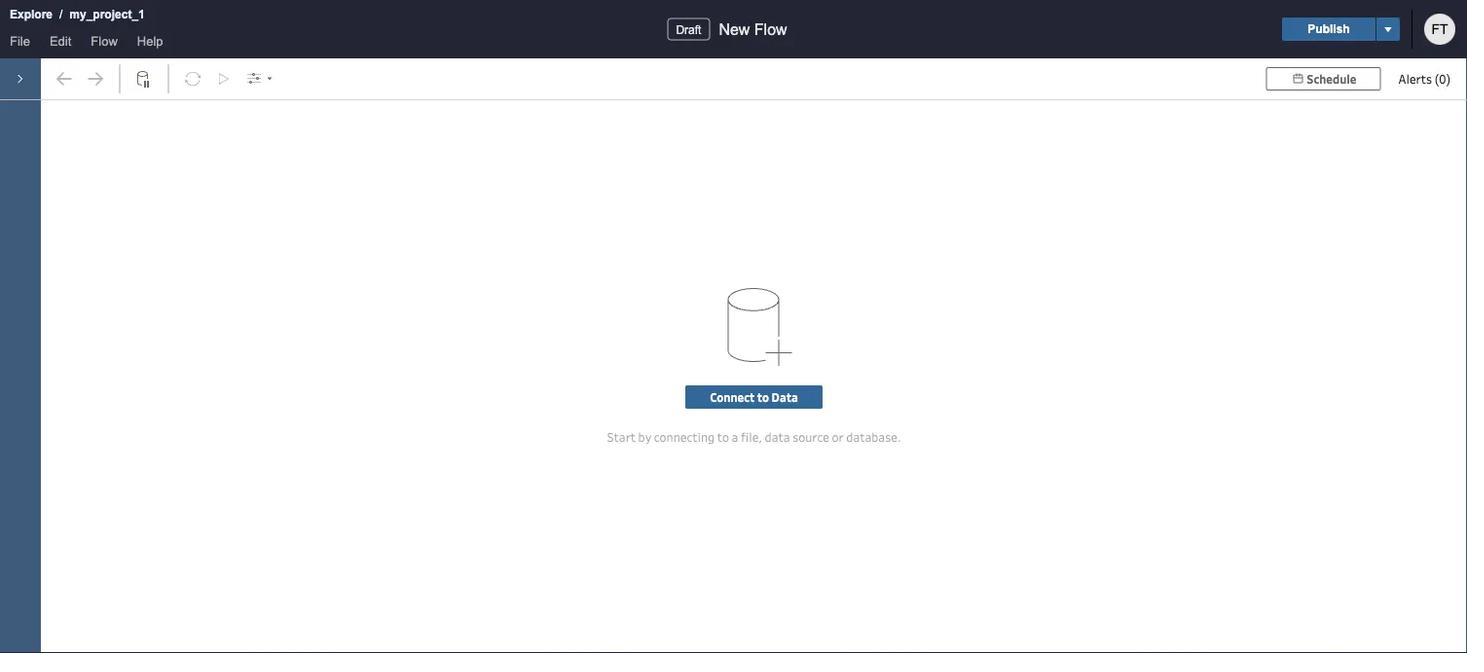 Task type: locate. For each thing, give the bounding box(es) containing it.
new flow
[[719, 20, 788, 38]]

flow
[[755, 20, 788, 38], [91, 34, 118, 48]]

start by connecting to a file, data source or database.
[[607, 429, 902, 445]]

explore link
[[9, 5, 54, 24]]

0 vertical spatial to
[[758, 390, 769, 405]]

to inside button
[[758, 390, 769, 405]]

by
[[639, 429, 652, 445]]

help
[[137, 34, 163, 48]]

a
[[732, 429, 739, 445]]

connect
[[710, 390, 755, 405]]

my_project_1
[[70, 8, 145, 21]]

explore
[[10, 8, 53, 21]]

flow right new
[[755, 20, 788, 38]]

connect to data button
[[686, 386, 823, 409]]

to left a
[[718, 429, 730, 445]]

start
[[607, 429, 636, 445]]

connecting
[[654, 429, 715, 445]]

database.
[[847, 429, 902, 445]]

flow down my_project_1 link
[[91, 34, 118, 48]]

0 horizontal spatial flow
[[91, 34, 118, 48]]

1 vertical spatial to
[[718, 429, 730, 445]]

my_project_1 link
[[69, 5, 146, 24]]

to left data
[[758, 390, 769, 405]]

to
[[758, 390, 769, 405], [718, 429, 730, 445]]

connect to data
[[710, 390, 799, 405]]

1 horizontal spatial to
[[758, 390, 769, 405]]

explore / my_project_1
[[10, 8, 145, 21]]

1 horizontal spatial flow
[[755, 20, 788, 38]]

data
[[765, 429, 791, 445]]



Task type: vqa. For each thing, say whether or not it's contained in the screenshot.
the top to
yes



Task type: describe. For each thing, give the bounding box(es) containing it.
schedule
[[1308, 71, 1357, 87]]

publish
[[1308, 22, 1351, 36]]

ft
[[1432, 21, 1449, 37]]

data
[[772, 390, 799, 405]]

file,
[[741, 429, 763, 445]]

/
[[59, 8, 63, 21]]

new
[[719, 20, 750, 38]]

file button
[[0, 30, 40, 58]]

ft button
[[1425, 14, 1456, 45]]

file
[[10, 34, 30, 48]]

help button
[[127, 30, 173, 58]]

source
[[793, 429, 830, 445]]

edit
[[50, 34, 71, 48]]

schedule button
[[1267, 67, 1382, 91]]

edit button
[[40, 30, 81, 58]]

or
[[832, 429, 844, 445]]

publish button
[[1283, 18, 1376, 41]]

draft
[[676, 23, 702, 36]]

(0)
[[1435, 71, 1451, 87]]

alerts
[[1399, 71, 1433, 87]]

flow button
[[81, 30, 127, 58]]

flow inside flow popup button
[[91, 34, 118, 48]]

0 horizontal spatial to
[[718, 429, 730, 445]]

alerts (0)
[[1399, 71, 1451, 87]]



